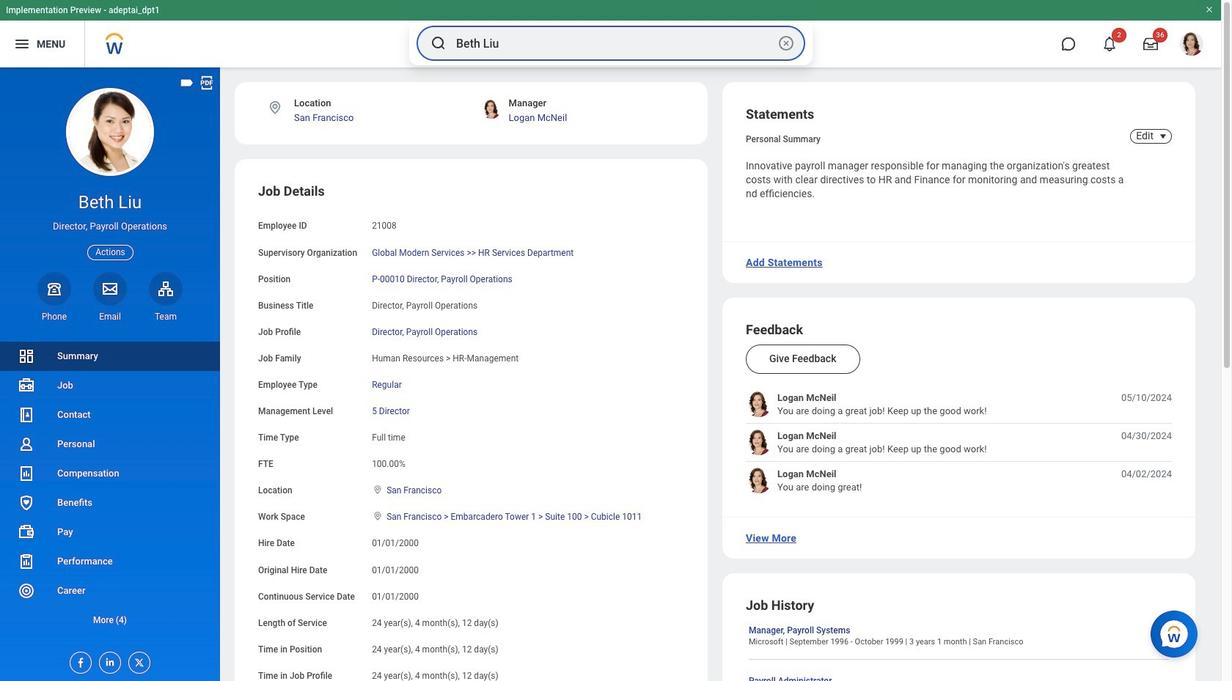 Task type: describe. For each thing, give the bounding box(es) containing it.
job image
[[18, 377, 35, 395]]

search image
[[430, 34, 448, 52]]

phone beth liu element
[[37, 311, 71, 323]]

navigation pane region
[[0, 68, 220, 682]]

summary image
[[18, 348, 35, 365]]

2 employee's photo (logan mcneil) image from the top
[[746, 430, 772, 456]]

pay image
[[18, 524, 35, 542]]

inbox large image
[[1144, 37, 1159, 51]]

0 horizontal spatial location image
[[267, 100, 283, 116]]

3 employee's photo (logan mcneil) image from the top
[[746, 468, 772, 494]]

tag image
[[179, 75, 195, 91]]

linkedin image
[[100, 653, 116, 669]]

team beth liu element
[[149, 311, 183, 323]]

compensation image
[[18, 465, 35, 483]]

0 horizontal spatial list
[[0, 342, 220, 636]]



Task type: locate. For each thing, give the bounding box(es) containing it.
performance image
[[18, 553, 35, 571]]

benefits image
[[18, 495, 35, 512]]

banner
[[0, 0, 1222, 68]]

email beth liu element
[[93, 311, 127, 323]]

location image
[[267, 100, 283, 116], [372, 512, 384, 522]]

view printable version (pdf) image
[[199, 75, 215, 91]]

1 horizontal spatial location image
[[372, 512, 384, 522]]

1 employee's photo (logan mcneil) image from the top
[[746, 392, 772, 418]]

list
[[0, 342, 220, 636], [746, 392, 1173, 494]]

x circle image
[[778, 34, 796, 52]]

employee's photo (logan mcneil) image
[[746, 392, 772, 418], [746, 430, 772, 456], [746, 468, 772, 494]]

career image
[[18, 583, 35, 600]]

x image
[[129, 653, 145, 669]]

group
[[258, 183, 685, 682]]

view team image
[[157, 280, 175, 298]]

1 vertical spatial location image
[[372, 512, 384, 522]]

mail image
[[101, 280, 119, 298]]

2 vertical spatial employee's photo (logan mcneil) image
[[746, 468, 772, 494]]

personal image
[[18, 436, 35, 454]]

Search Workday  search field
[[456, 27, 775, 59]]

justify image
[[13, 35, 31, 53]]

notifications large image
[[1103, 37, 1118, 51]]

close environment banner image
[[1206, 5, 1215, 14]]

1 vertical spatial employee's photo (logan mcneil) image
[[746, 430, 772, 456]]

1 horizontal spatial list
[[746, 392, 1173, 494]]

None search field
[[409, 21, 813, 65]]

0 vertical spatial location image
[[267, 100, 283, 116]]

contact image
[[18, 407, 35, 424]]

profile logan mcneil image
[[1181, 32, 1204, 59]]

facebook image
[[70, 653, 87, 669]]

personal summary element
[[746, 131, 821, 145]]

location image
[[372, 485, 384, 496]]

full time element
[[372, 430, 406, 443]]

phone image
[[44, 280, 65, 298]]

0 vertical spatial employee's photo (logan mcneil) image
[[746, 392, 772, 418]]



Task type: vqa. For each thing, say whether or not it's contained in the screenshot.
list to the left
yes



